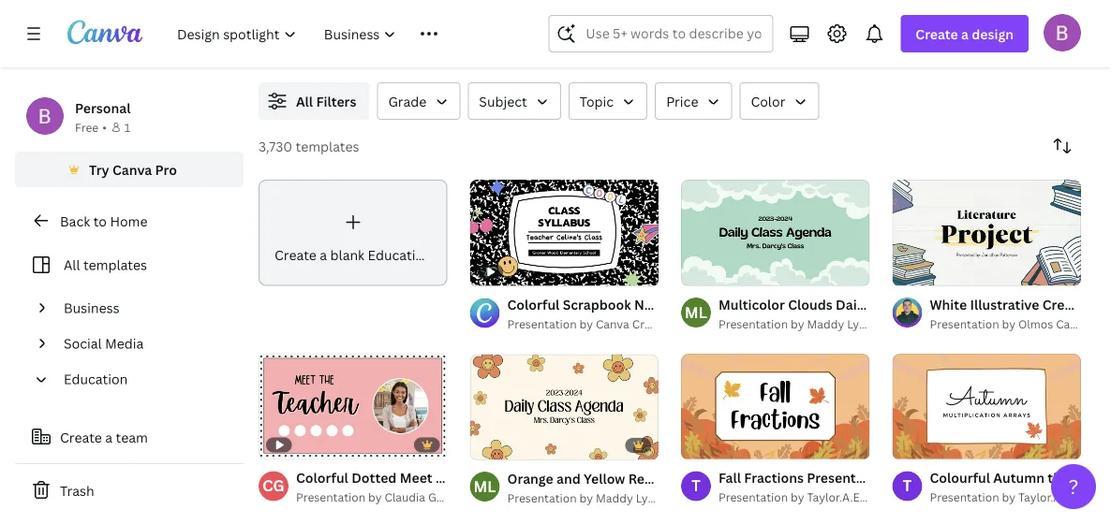 Task type: describe. For each thing, give the bounding box(es) containing it.
1 of 11 link for maddy lyons image
[[681, 180, 870, 286]]

1 of 15
[[905, 438, 942, 451]]

1 of 11 link for maddy lyons icon
[[470, 354, 659, 460]]

trash
[[60, 482, 94, 500]]

taylor.a.education image for presentation by taylor.a.educatio
[[892, 472, 922, 502]]

grade button
[[377, 82, 460, 120]]

free
[[75, 119, 99, 135]]

gutierrez
[[428, 490, 478, 506]]

3,730
[[259, 137, 292, 155]]

try
[[89, 161, 109, 178]]

maddy inside multicolor clouds daily class agenda template presentation by maddy lyons
[[807, 316, 844, 331]]

of for presentation by canva creative studio
[[491, 439, 505, 451]]

presentation by taylor.a.educatio
[[930, 490, 1111, 506]]

taylor.a.education element for presentation by taylor.a.educatio
[[892, 472, 922, 502]]

all for all templates
[[64, 256, 80, 274]]

1 vertical spatial education
[[64, 370, 128, 388]]

maddy lyons image
[[470, 472, 500, 502]]

create for create a blank education presentation
[[274, 247, 317, 264]]

carlos
[[1056, 316, 1091, 331]]

topic button
[[568, 82, 647, 120]]

subject
[[479, 92, 527, 110]]

presentation by claudia gutierrez
[[296, 490, 478, 506]]

subject button
[[468, 82, 561, 120]]

of for presentation by maddy lyons
[[702, 438, 716, 451]]

business
[[64, 299, 119, 317]]

templates for all templates
[[83, 256, 147, 274]]

create for create a team
[[60, 429, 102, 446]]

1 vertical spatial maddy
[[596, 491, 633, 506]]

social
[[64, 335, 102, 353]]

template
[[959, 295, 1019, 313]]

presentation by claudia gutierrez link
[[296, 489, 478, 507]]

10
[[719, 438, 731, 451]]

claudia gutierrez image
[[259, 472, 289, 502]]

fall fractions presentation link
[[718, 468, 889, 489]]

back
[[60, 212, 90, 230]]

1 horizontal spatial education
[[368, 247, 432, 264]]

1 for colourful autumn themed multiplication arrays image
[[905, 438, 911, 451]]

ml link for 'orange and yellow retro flower power daily class agenda template' 'image'
[[470, 472, 500, 502]]

11 for multicolor clouds daily class agenda template image ml link
[[719, 264, 730, 277]]

1 for 'orange and yellow retro flower power daily class agenda template' 'image'
[[483, 439, 488, 451]]

0 horizontal spatial lyons
[[636, 491, 667, 506]]

1 for 'fall fractions presentation' "image"
[[694, 438, 700, 451]]

1 of 11 for maddy lyons image
[[694, 264, 730, 277]]

create a blank education presentation link
[[259, 180, 516, 286]]

15
[[930, 438, 942, 451]]

taylor.a.education image for presentation by taylor.a.education
[[681, 472, 711, 502]]

orange and yellow retro flower power daily class agenda template image
[[470, 354, 659, 460]]

13
[[930, 264, 942, 277]]

all filters button
[[259, 82, 369, 120]]

education link
[[56, 362, 232, 397]]

social media
[[64, 335, 144, 353]]

daily
[[836, 295, 868, 313]]

presentation inside multicolor clouds daily class agenda template presentation by maddy lyons
[[718, 316, 788, 331]]

cg link
[[259, 472, 289, 502]]

color button
[[739, 82, 819, 120]]

by for presentation by olmos carlos
[[1002, 316, 1015, 331]]

colourful autumn themed multiplication arrays image
[[892, 354, 1081, 460]]

by for presentation by maddy lyons
[[579, 491, 593, 506]]

price
[[666, 92, 698, 110]]

maddy lyons element for multicolor clouds daily class agenda template image
[[681, 298, 711, 328]]

blank
[[330, 247, 365, 264]]

color
[[751, 92, 785, 110]]

back to home
[[60, 212, 148, 230]]

11 for ml link associated with 'orange and yellow retro flower power daily class agenda template' 'image'
[[508, 439, 519, 451]]

fall
[[718, 469, 741, 487]]

presentation by olmos carlos
[[930, 316, 1091, 331]]

1 of 13
[[905, 264, 942, 277]]

create a blank education presentation
[[274, 247, 516, 264]]

by inside multicolor clouds daily class agenda template presentation by maddy lyons
[[791, 316, 804, 331]]

create for create a design
[[916, 25, 958, 43]]

class
[[871, 295, 905, 313]]

all for all filters
[[296, 92, 313, 110]]

of up maddy lyons image
[[702, 264, 716, 277]]

free •
[[75, 119, 107, 135]]

Search search field
[[586, 16, 761, 52]]

personal
[[75, 99, 131, 117]]

presentation by maddy lyons
[[507, 491, 667, 506]]

back to home link
[[15, 202, 244, 240]]

creative
[[632, 316, 677, 332]]

a for blank
[[320, 247, 327, 264]]



Task type: locate. For each thing, give the bounding box(es) containing it.
3,730 templates
[[259, 137, 359, 155]]

create left 'blank'
[[274, 247, 317, 264]]

1 horizontal spatial 1 of 11 link
[[681, 180, 870, 286]]

taylor.a.education image
[[681, 472, 711, 502], [892, 472, 922, 502]]

0 horizontal spatial education
[[64, 370, 128, 388]]

ml link right creative
[[681, 298, 711, 328]]

0 vertical spatial 1 of 11
[[694, 264, 730, 277]]

templates down all filters
[[296, 137, 359, 155]]

by for presentation by canva creative studio
[[579, 316, 593, 332]]

by down 'orange and yellow retro flower power daily class agenda template' 'image'
[[579, 491, 593, 506]]

maddy lyons element for 'orange and yellow retro flower power daily class agenda template' 'image'
[[470, 472, 500, 502]]

olmos
[[1018, 316, 1053, 331]]

multicolor
[[718, 295, 785, 313]]

0 horizontal spatial 11
[[508, 439, 519, 451]]

create left team
[[60, 429, 102, 446]]

1 of 13 link
[[892, 180, 1081, 286]]

1 up maddy lyons image
[[694, 264, 700, 277]]

0 vertical spatial maddy lyons element
[[681, 298, 711, 328]]

0 horizontal spatial templates
[[83, 256, 147, 274]]

None search field
[[548, 15, 773, 52]]

maddy
[[807, 316, 844, 331], [596, 491, 633, 506]]

1 horizontal spatial 1 of 11
[[694, 264, 730, 277]]

create inside dropdown button
[[916, 25, 958, 43]]

of up maddy lyons icon
[[491, 439, 505, 451]]

clouds
[[788, 295, 833, 313]]

education
[[368, 247, 432, 264], [64, 370, 128, 388]]

all left the filters
[[296, 92, 313, 110]]

?
[[1068, 474, 1079, 500]]

create left design at the right
[[916, 25, 958, 43]]

0 vertical spatial a
[[961, 25, 969, 43]]

1 up maddy lyons icon
[[483, 439, 488, 451]]

1 horizontal spatial canva
[[596, 316, 629, 332]]

social media link
[[56, 326, 232, 362]]

1 vertical spatial all
[[64, 256, 80, 274]]

trash link
[[15, 472, 244, 510]]

1 vertical spatial ml link
[[470, 472, 500, 502]]

0 vertical spatial 1 of 11 link
[[681, 180, 870, 286]]

0 vertical spatial canva
[[112, 161, 152, 178]]

by down clouds
[[791, 316, 804, 331]]

taylor.a.education element for presentation by taylor.a.education
[[681, 472, 711, 502]]

1 horizontal spatial taylor.a.education element
[[892, 472, 922, 502]]

by left olmos
[[1002, 316, 1015, 331]]

1 of 11 link
[[681, 180, 870, 286], [470, 354, 659, 460]]

templates down back to home on the left of page
[[83, 256, 147, 274]]

1 vertical spatial a
[[320, 247, 327, 264]]

1 horizontal spatial t link
[[892, 472, 922, 502]]

a inside create a team button
[[105, 429, 113, 446]]

fall fractions presentation image
[[681, 354, 870, 460]]

canva right try
[[112, 161, 152, 178]]

templates for 3,730 templates
[[296, 137, 359, 155]]

1 of 15 link
[[892, 354, 1081, 460]]

presentation by canva creative studio link
[[507, 315, 716, 334]]

presentation by taylor.a.education link
[[718, 489, 908, 507]]

studio
[[680, 316, 716, 332]]

by for presentation by taylor.a.educatio
[[1002, 490, 1015, 506]]

presentation by taylor.a.educatio link
[[930, 489, 1111, 507]]

canva left creative
[[596, 316, 629, 332]]

presentation
[[435, 247, 516, 264], [718, 316, 788, 331], [930, 316, 999, 331], [507, 316, 577, 332], [807, 469, 889, 487], [718, 490, 788, 506], [930, 490, 999, 506], [296, 490, 365, 506], [507, 491, 577, 506]]

a inside create a design dropdown button
[[961, 25, 969, 43]]

1 of 11
[[694, 264, 730, 277], [483, 439, 519, 451]]

create a design
[[916, 25, 1014, 43]]

a left 'blank'
[[320, 247, 327, 264]]

1 of 10
[[694, 438, 731, 451]]

create a team button
[[15, 419, 244, 456]]

try canva pro button
[[15, 152, 244, 187]]

taylor.a.education element down 1 of 15
[[892, 472, 922, 502]]

templates
[[296, 137, 359, 155], [83, 256, 147, 274]]

by inside presentation by canva creative studio link
[[579, 316, 593, 332]]

0 vertical spatial education
[[368, 247, 432, 264]]

media
[[105, 335, 144, 353]]

t link down 1 of 15
[[892, 472, 922, 502]]

? button
[[1051, 465, 1096, 510]]

•
[[102, 119, 107, 135]]

1 horizontal spatial 11
[[719, 264, 730, 277]]

1 vertical spatial presentation by maddy lyons link
[[507, 489, 667, 508]]

business link
[[56, 290, 232, 326]]

of left 15
[[914, 438, 927, 451]]

0 vertical spatial presentation by maddy lyons link
[[718, 315, 878, 333]]

t link for presentation by taylor.a.educatio
[[892, 472, 922, 502]]

topic
[[580, 92, 614, 110]]

top level navigation element
[[165, 15, 503, 52], [165, 15, 503, 52]]

2 vertical spatial a
[[105, 429, 113, 446]]

agenda
[[908, 295, 956, 313]]

by down fall fractions presentation link
[[791, 490, 804, 506]]

a
[[961, 25, 969, 43], [320, 247, 327, 264], [105, 429, 113, 446]]

all filters
[[296, 92, 356, 110]]

1 vertical spatial templates
[[83, 256, 147, 274]]

presentation by olmos carlos link
[[930, 315, 1091, 333]]

1 left 15
[[905, 438, 911, 451]]

by inside presentation by taylor.a.educatio link
[[1002, 490, 1015, 506]]

0 horizontal spatial canva
[[112, 161, 152, 178]]

education right 'blank'
[[368, 247, 432, 264]]

1 right •
[[124, 119, 130, 135]]

taylor.a.education element left the fall
[[681, 472, 711, 502]]

0 vertical spatial create
[[916, 25, 958, 43]]

1 horizontal spatial all
[[296, 92, 313, 110]]

0 vertical spatial ml link
[[681, 298, 711, 328]]

a for design
[[961, 25, 969, 43]]

maddy lyons element right 'claudia'
[[470, 472, 500, 502]]

1 horizontal spatial presentation by maddy lyons link
[[718, 315, 878, 333]]

1 of 11 for maddy lyons icon
[[483, 439, 519, 451]]

1 for white illustrative creative literature project presentation image
[[905, 264, 911, 277]]

0 horizontal spatial a
[[105, 429, 113, 446]]

1 vertical spatial canva
[[596, 316, 629, 332]]

1 vertical spatial create
[[274, 247, 317, 264]]

create a blank education presentation element
[[259, 180, 516, 286]]

0 horizontal spatial maddy lyons element
[[470, 472, 500, 502]]

maddy lyons element
[[681, 298, 711, 328], [470, 472, 500, 502]]

price button
[[655, 82, 732, 120]]

by left creative
[[579, 316, 593, 332]]

1 of 11 up maddy lyons image
[[694, 264, 730, 277]]

0 horizontal spatial taylor.a.education element
[[681, 472, 711, 502]]

1 vertical spatial lyons
[[636, 491, 667, 506]]

by for presentation by claudia gutierrez
[[368, 490, 382, 506]]

1 for multicolor clouds daily class agenda template image
[[694, 264, 700, 277]]

by inside presentation by olmos carlos 'link'
[[1002, 316, 1015, 331]]

Sort by button
[[1044, 127, 1081, 165]]

create a team
[[60, 429, 148, 446]]

11 up multicolor
[[719, 264, 730, 277]]

1 horizontal spatial lyons
[[847, 316, 878, 331]]

presentation by maddy lyons link
[[718, 315, 878, 333], [507, 489, 667, 508]]

0 horizontal spatial presentation by maddy lyons link
[[507, 489, 667, 508]]

design
[[972, 25, 1014, 43]]

by
[[791, 316, 804, 331], [1002, 316, 1015, 331], [579, 316, 593, 332], [791, 490, 804, 506], [1002, 490, 1015, 506], [368, 490, 382, 506], [579, 491, 593, 506]]

0 horizontal spatial create
[[60, 429, 102, 446]]

ml link right 'claudia'
[[470, 472, 500, 502]]

taylor.a.education
[[807, 490, 908, 506]]

multicolor clouds daily class agenda template image
[[681, 180, 870, 286]]

1 vertical spatial 11
[[508, 439, 519, 451]]

0 horizontal spatial 1 of 11 link
[[470, 354, 659, 460]]

1
[[124, 119, 130, 135], [694, 264, 700, 277], [905, 264, 911, 277], [694, 438, 700, 451], [905, 438, 911, 451], [483, 439, 488, 451]]

0 vertical spatial all
[[296, 92, 313, 110]]

t link left the fall
[[681, 472, 711, 502]]

all templates
[[64, 256, 147, 274]]

2 taylor.a.education element from the left
[[892, 472, 922, 502]]

lyons
[[847, 316, 878, 331], [636, 491, 667, 506]]

of left the "10"
[[702, 438, 716, 451]]

canva
[[112, 161, 152, 178], [596, 316, 629, 332]]

pro
[[155, 161, 177, 178]]

1 horizontal spatial taylor.a.education image
[[892, 472, 922, 502]]

presentation by maddy lyons link for 1 of 11 link related to maddy lyons icon
[[507, 489, 667, 508]]

maddy lyons image
[[681, 298, 711, 328]]

home
[[110, 212, 148, 230]]

ml link for multicolor clouds daily class agenda template image
[[681, 298, 711, 328]]

1 taylor.a.education image from the left
[[681, 472, 711, 502]]

multicolor clouds daily class agenda template presentation by maddy lyons
[[718, 295, 1019, 331]]

taylor.a.education image down 1 of 15
[[892, 472, 922, 502]]

of
[[702, 264, 716, 277], [914, 264, 927, 277], [702, 438, 716, 451], [914, 438, 927, 451], [491, 439, 505, 451]]

0 horizontal spatial ml link
[[470, 472, 500, 502]]

to
[[93, 212, 107, 230]]

by left 'claudia'
[[368, 490, 382, 506]]

ml link
[[681, 298, 711, 328], [470, 472, 500, 502]]

create
[[916, 25, 958, 43], [274, 247, 317, 264], [60, 429, 102, 446]]

filters
[[316, 92, 356, 110]]

claudia
[[384, 490, 425, 506]]

2 horizontal spatial a
[[961, 25, 969, 43]]

t link
[[681, 472, 711, 502], [892, 472, 922, 502]]

try canva pro
[[89, 161, 177, 178]]

0 horizontal spatial taylor.a.education image
[[681, 472, 711, 502]]

by left taylor.a.educatio
[[1002, 490, 1015, 506]]

1 horizontal spatial a
[[320, 247, 327, 264]]

grade
[[388, 92, 427, 110]]

2 t link from the left
[[892, 472, 922, 502]]

a for team
[[105, 429, 113, 446]]

2 taylor.a.education image from the left
[[892, 472, 922, 502]]

0 vertical spatial 11
[[719, 264, 730, 277]]

1 vertical spatial 1 of 11 link
[[470, 354, 659, 460]]

canva inside 'button'
[[112, 161, 152, 178]]

all
[[296, 92, 313, 110], [64, 256, 80, 274]]

claudia gutierrez element
[[259, 472, 289, 502]]

0 horizontal spatial t link
[[681, 472, 711, 502]]

2 vertical spatial create
[[60, 429, 102, 446]]

lyons inside multicolor clouds daily class agenda template presentation by maddy lyons
[[847, 316, 878, 331]]

1 horizontal spatial ml link
[[681, 298, 711, 328]]

all templates link
[[26, 247, 232, 283]]

by inside fall fractions presentation presentation by taylor.a.education
[[791, 490, 804, 506]]

1 t link from the left
[[681, 472, 711, 502]]

a left team
[[105, 429, 113, 446]]

1 horizontal spatial maddy lyons element
[[681, 298, 711, 328]]

white illustrative creative literature project presentation image
[[892, 180, 1081, 286]]

of for presentation by olmos carlos
[[914, 438, 927, 451]]

1 left the "10"
[[694, 438, 700, 451]]

create inside button
[[60, 429, 102, 446]]

taylor.a.educatio
[[1018, 490, 1111, 506]]

1 of 11 up maddy lyons icon
[[483, 439, 519, 451]]

0 vertical spatial lyons
[[847, 316, 878, 331]]

multicolor clouds daily class agenda template link
[[718, 294, 1019, 315]]

presentation by maddy lyons link for 1 of 11 link for maddy lyons image
[[718, 315, 878, 333]]

presentation inside 'link'
[[930, 316, 999, 331]]

0 horizontal spatial all
[[64, 256, 80, 274]]

0 horizontal spatial maddy
[[596, 491, 633, 506]]

1 vertical spatial 1 of 11
[[483, 439, 519, 451]]

1 left 13
[[905, 264, 911, 277]]

all down back
[[64, 256, 80, 274]]

all inside button
[[296, 92, 313, 110]]

taylor.a.education element
[[681, 472, 711, 502], [892, 472, 922, 502]]

1 taylor.a.education element from the left
[[681, 472, 711, 502]]

a left design at the right
[[961, 25, 969, 43]]

0 horizontal spatial 1 of 11
[[483, 439, 519, 451]]

by inside presentation by claudia gutierrez link
[[368, 490, 382, 506]]

bob builder image
[[1044, 14, 1081, 51]]

of left 13
[[914, 264, 927, 277]]

0 vertical spatial maddy
[[807, 316, 844, 331]]

t link for presentation by taylor.a.education
[[681, 472, 711, 502]]

1 of 10 link
[[681, 354, 870, 460]]

11
[[719, 264, 730, 277], [508, 439, 519, 451]]

maddy lyons element right creative
[[681, 298, 711, 328]]

taylor.a.education image left the fall
[[681, 472, 711, 502]]

education down social media
[[64, 370, 128, 388]]

1 horizontal spatial create
[[274, 247, 317, 264]]

2 horizontal spatial create
[[916, 25, 958, 43]]

0 vertical spatial templates
[[296, 137, 359, 155]]

1 vertical spatial maddy lyons element
[[470, 472, 500, 502]]

a inside create a blank education presentation element
[[320, 247, 327, 264]]

fractions
[[744, 469, 804, 487]]

1 horizontal spatial maddy
[[807, 316, 844, 331]]

team
[[116, 429, 148, 446]]

1 horizontal spatial templates
[[296, 137, 359, 155]]

presentation by canva creative studio
[[507, 316, 716, 332]]

11 up presentation by maddy lyons
[[508, 439, 519, 451]]

fall fractions presentation presentation by taylor.a.education
[[718, 469, 908, 506]]

create a design button
[[901, 15, 1029, 52]]



Task type: vqa. For each thing, say whether or not it's contained in the screenshot.
Greg Robinson icon
no



